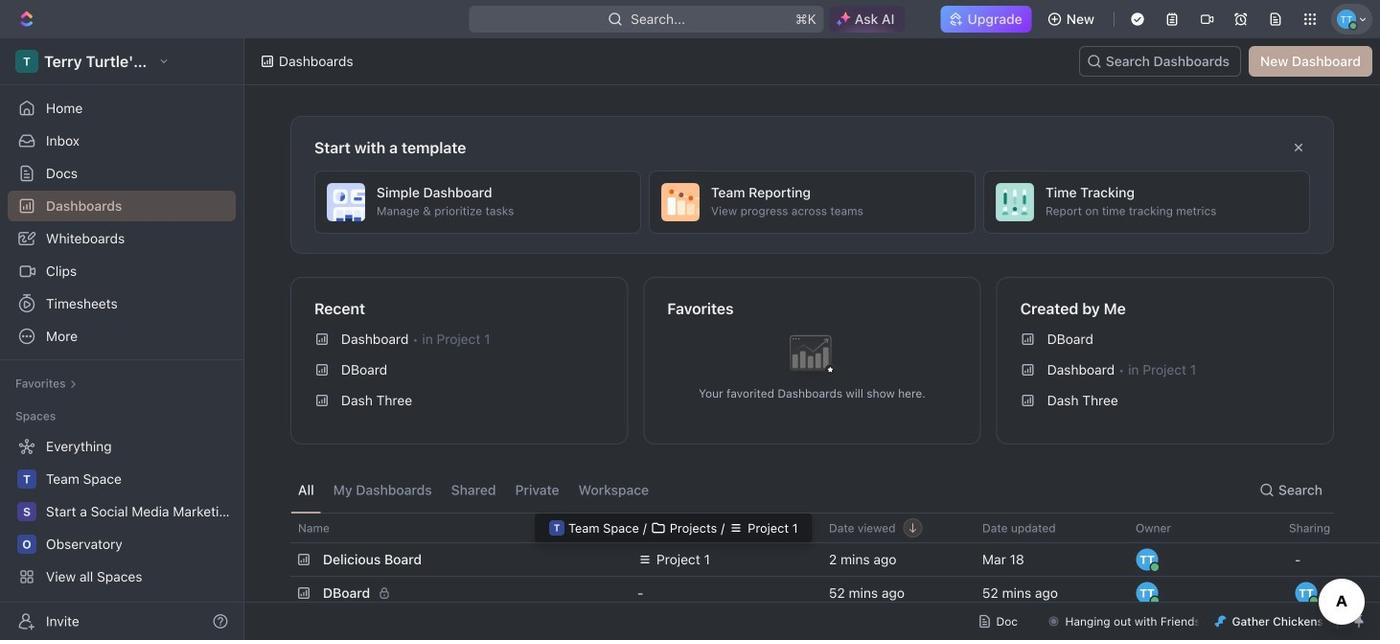 Task type: describe. For each thing, give the bounding box(es) containing it.
1 row from the top
[[290, 513, 1380, 543]]

3 row from the top
[[290, 574, 1380, 612]]

1 vertical spatial team space, , element
[[549, 520, 564, 536]]

2 row from the top
[[290, 541, 1380, 579]]

terry turtle, , online image for third row from the top
[[1150, 596, 1160, 606]]

drumstick bite image
[[1215, 616, 1226, 627]]

tree inside sidebar navigation
[[8, 431, 236, 625]]

team space, , element inside tree
[[17, 470, 36, 489]]

sidebar navigation
[[0, 38, 248, 640]]



Task type: vqa. For each thing, say whether or not it's contained in the screenshot.
the topmost Space, , element
no



Task type: locate. For each thing, give the bounding box(es) containing it.
0 vertical spatial team space, , element
[[17, 470, 36, 489]]

terry turtle, , online element
[[1136, 548, 1160, 573], [1136, 582, 1160, 606], [1295, 582, 1319, 606]]

table
[[290, 513, 1380, 640]]

row
[[290, 513, 1380, 543], [290, 541, 1380, 579], [290, 574, 1380, 612]]

observatory, , element
[[17, 535, 36, 554]]

1 horizontal spatial team space, , element
[[549, 520, 564, 536]]

team space, , element
[[17, 470, 36, 489], [549, 520, 564, 536]]

tree
[[8, 431, 236, 625]]

no favorited dashboards image
[[774, 321, 851, 397]]

tab list
[[290, 468, 657, 513]]

terry turtle's workspace, , element
[[15, 50, 38, 73]]

0 horizontal spatial team space, , element
[[17, 470, 36, 489]]

start a social media marketing agency, , element
[[17, 502, 36, 521]]

terry turtle, , online image for 2nd row from the bottom of the page
[[1150, 562, 1160, 573]]

terry turtle, , online image
[[1150, 562, 1160, 573], [1150, 596, 1160, 606], [1309, 596, 1319, 606]]



